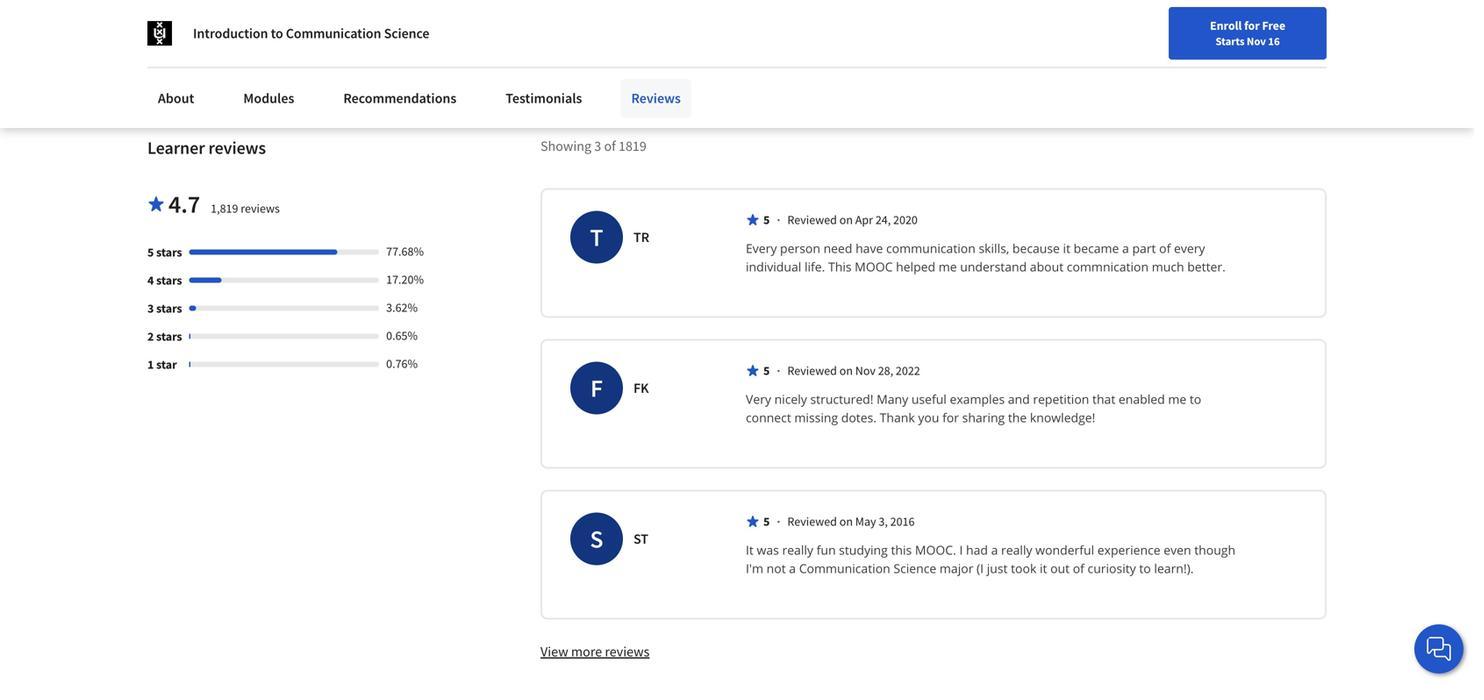Task type: describe. For each thing, give the bounding box(es) containing it.
to inside very nicely structured! many useful examples and repetition that enabled me to connect missing dotes. thank you for sharing the knowledge!
[[1190, 391, 1202, 408]]

every
[[746, 240, 777, 257]]

missing
[[795, 409, 838, 426]]

even
[[1164, 542, 1191, 558]]

view
[[541, 643, 568, 661]]

1 horizontal spatial 3
[[594, 137, 601, 155]]

1 star
[[147, 357, 177, 372]]

2 stars
[[147, 329, 182, 344]]

16
[[1268, 34, 1280, 48]]

5 for f
[[764, 363, 770, 379]]

enroll
[[1210, 18, 1242, 33]]

1,819 reviews
[[211, 200, 280, 216]]

english button
[[1106, 0, 1212, 57]]

very
[[746, 391, 771, 408]]

skills,
[[979, 240, 1010, 257]]

reviewed on nov 28, 2022
[[788, 363, 920, 379]]

4
[[147, 272, 154, 288]]

person
[[780, 240, 821, 257]]

s
[[590, 524, 603, 555]]

me inside every person need have communication skills, because it became a part of every individual life. this mooc helped me understand about commnication much better.
[[939, 258, 957, 275]]

reviewed for s
[[788, 514, 837, 530]]

may
[[856, 514, 876, 530]]

free
[[1262, 18, 1286, 33]]

1819
[[619, 137, 647, 155]]

3,
[[879, 514, 888, 530]]

testimonials
[[506, 90, 582, 107]]

0.65%
[[386, 328, 418, 343]]

for inside "enroll for free starts nov 16"
[[1245, 18, 1260, 33]]

reviews for learner reviews
[[208, 137, 266, 159]]

a for s
[[991, 542, 998, 558]]

recommendations link
[[333, 79, 467, 118]]

modules link
[[233, 79, 305, 118]]

stars for 2 stars
[[156, 329, 182, 344]]

every
[[1174, 240, 1205, 257]]

structured!
[[810, 391, 874, 408]]

reviewed on may 3, 2016
[[788, 514, 915, 530]]

t
[[590, 222, 603, 253]]

it was really fun studying this mooc. i had a really wonderful experience even though i'm not a communication science major (i just took it out of curiosity to learn!).
[[746, 542, 1239, 577]]

1 really from the left
[[782, 542, 814, 558]]

reviewed for f
[[788, 363, 837, 379]]

to inside it was really fun studying this mooc. i had a really wonderful experience even though i'm not a communication science major (i just took it out of curiosity to learn!).
[[1139, 560, 1151, 577]]

view more reviews
[[541, 643, 650, 661]]

need
[[824, 240, 853, 257]]

of inside every person need have communication skills, because it became a part of every individual life. this mooc helped me understand about commnication much better.
[[1159, 240, 1171, 257]]

0 horizontal spatial a
[[789, 560, 796, 577]]

more
[[571, 643, 602, 661]]

communication
[[886, 240, 976, 257]]

introduction
[[193, 25, 268, 42]]

this
[[891, 542, 912, 558]]

learner
[[147, 137, 205, 159]]

apr
[[856, 212, 873, 228]]

chat with us image
[[1425, 635, 1453, 663]]

major
[[940, 560, 974, 577]]

every person need have communication skills, because it became a part of every individual life. this mooc helped me understand about commnication much better.
[[746, 240, 1226, 275]]

about link
[[147, 79, 205, 118]]

(i
[[977, 560, 984, 577]]

3 stars
[[147, 300, 182, 316]]

repetition
[[1033, 391, 1090, 408]]

2
[[147, 329, 154, 344]]

4 stars
[[147, 272, 182, 288]]

became
[[1074, 240, 1119, 257]]

studying
[[839, 542, 888, 558]]

st
[[634, 530, 649, 548]]

reviewed for t
[[788, 212, 837, 228]]

of inside it was really fun studying this mooc. i had a really wonderful experience even though i'm not a communication science major (i just took it out of curiosity to learn!).
[[1073, 560, 1085, 577]]

very nicely structured! many useful examples and repetition that enabled me to connect missing dotes. thank you for sharing the knowledge!
[[746, 391, 1205, 426]]

reviews
[[631, 90, 681, 107]]

showing 3 of 1819
[[541, 137, 647, 155]]

individual
[[746, 258, 802, 275]]

experience
[[1098, 542, 1161, 558]]

many
[[877, 391, 909, 408]]

2020
[[893, 212, 918, 228]]

fk
[[634, 379, 649, 397]]

english
[[1138, 20, 1180, 37]]

5 up 4
[[147, 244, 154, 260]]

show notifications image
[[1237, 22, 1259, 43]]

on for f
[[840, 363, 853, 379]]

sharing
[[962, 409, 1005, 426]]

showing
[[541, 137, 592, 155]]

university of amsterdam image
[[147, 21, 172, 46]]

nov inside "enroll for free starts nov 16"
[[1247, 34, 1266, 48]]

1
[[147, 357, 154, 372]]

learn!).
[[1154, 560, 1194, 577]]

stars for 4 stars
[[156, 272, 182, 288]]

28,
[[878, 363, 894, 379]]

enabled
[[1119, 391, 1165, 408]]

because
[[1013, 240, 1060, 257]]



Task type: vqa. For each thing, say whether or not it's contained in the screenshot.
reviews in "LINK"
yes



Task type: locate. For each thing, give the bounding box(es) containing it.
really up not
[[782, 542, 814, 558]]

connect
[[746, 409, 791, 426]]

reviews for 1,819 reviews
[[241, 200, 280, 216]]

a right had
[[991, 542, 998, 558]]

1 vertical spatial it
[[1040, 560, 1047, 577]]

3.62%
[[386, 300, 418, 315]]

nov left 28,
[[856, 363, 876, 379]]

2 horizontal spatial a
[[1123, 240, 1129, 257]]

0 vertical spatial on
[[840, 212, 853, 228]]

0.76%
[[386, 356, 418, 372]]

stars for 5 stars
[[156, 244, 182, 260]]

was
[[757, 542, 779, 558]]

better.
[[1188, 258, 1226, 275]]

reviewed up nicely
[[788, 363, 837, 379]]

5
[[764, 212, 770, 228], [147, 244, 154, 260], [764, 363, 770, 379], [764, 514, 770, 530]]

1 vertical spatial of
[[1159, 240, 1171, 257]]

1 vertical spatial 3
[[147, 300, 154, 316]]

on up structured!
[[840, 363, 853, 379]]

you
[[918, 409, 939, 426]]

0 horizontal spatial really
[[782, 542, 814, 558]]

reviewed on apr 24, 2020
[[788, 212, 918, 228]]

5 for t
[[764, 212, 770, 228]]

4.7
[[169, 189, 200, 219]]

commnication
[[1067, 258, 1149, 275]]

thank
[[880, 409, 915, 426]]

3 stars from the top
[[156, 300, 182, 316]]

reviews right 1,819
[[241, 200, 280, 216]]

communication
[[286, 25, 381, 42], [799, 560, 891, 577]]

reviews right more on the left of page
[[605, 643, 650, 661]]

stars for 3 stars
[[156, 300, 182, 316]]

for
[[1245, 18, 1260, 33], [943, 409, 959, 426]]

life.
[[805, 258, 825, 275]]

1 horizontal spatial science
[[894, 560, 937, 577]]

of right out
[[1073, 560, 1085, 577]]

1 horizontal spatial of
[[1073, 560, 1085, 577]]

0 horizontal spatial nov
[[856, 363, 876, 379]]

None search field
[[250, 11, 671, 46]]

science up recommendations link
[[384, 25, 429, 42]]

3
[[594, 137, 601, 155], [147, 300, 154, 316]]

it up the "about"
[[1063, 240, 1071, 257]]

1,819
[[211, 200, 238, 216]]

1 vertical spatial reviews
[[241, 200, 280, 216]]

1 vertical spatial for
[[943, 409, 959, 426]]

dotes.
[[841, 409, 877, 426]]

f
[[591, 373, 603, 404]]

and
[[1008, 391, 1030, 408]]

0 horizontal spatial to
[[271, 25, 283, 42]]

a left part
[[1123, 240, 1129, 257]]

1 vertical spatial reviewed
[[788, 363, 837, 379]]

4 stars from the top
[[156, 329, 182, 344]]

science down this
[[894, 560, 937, 577]]

0 horizontal spatial me
[[939, 258, 957, 275]]

to down experience
[[1139, 560, 1151, 577]]

mooc
[[855, 258, 893, 275]]

0 vertical spatial for
[[1245, 18, 1260, 33]]

24,
[[876, 212, 891, 228]]

i'm
[[746, 560, 764, 577]]

1 horizontal spatial really
[[1001, 542, 1033, 558]]

1 vertical spatial science
[[894, 560, 937, 577]]

that
[[1093, 391, 1116, 408]]

0 vertical spatial 3
[[594, 137, 601, 155]]

it
[[1063, 240, 1071, 257], [1040, 560, 1047, 577]]

2022
[[896, 363, 920, 379]]

me down communication at the top
[[939, 258, 957, 275]]

2016
[[890, 514, 915, 530]]

0 vertical spatial me
[[939, 258, 957, 275]]

it inside every person need have communication skills, because it became a part of every individual life. this mooc helped me understand about commnication much better.
[[1063, 240, 1071, 257]]

2 vertical spatial reviews
[[605, 643, 650, 661]]

0 horizontal spatial 3
[[147, 300, 154, 316]]

a inside every person need have communication skills, because it became a part of every individual life. this mooc helped me understand about commnication much better.
[[1123, 240, 1129, 257]]

3 reviewed from the top
[[788, 514, 837, 530]]

2 stars from the top
[[156, 272, 182, 288]]

0 horizontal spatial communication
[[286, 25, 381, 42]]

17.20%
[[386, 271, 424, 287]]

on for s
[[840, 514, 853, 530]]

1 vertical spatial me
[[1168, 391, 1187, 408]]

2 on from the top
[[840, 363, 853, 379]]

on for t
[[840, 212, 853, 228]]

stars right the 2
[[156, 329, 182, 344]]

to right enabled
[[1190, 391, 1202, 408]]

3 down 4
[[147, 300, 154, 316]]

stars up the 4 stars
[[156, 244, 182, 260]]

0 vertical spatial it
[[1063, 240, 1071, 257]]

0 horizontal spatial it
[[1040, 560, 1047, 577]]

a for t
[[1123, 240, 1129, 257]]

view more reviews link
[[541, 642, 650, 661]]

1 horizontal spatial for
[[1245, 18, 1260, 33]]

really
[[782, 542, 814, 558], [1001, 542, 1033, 558]]

of up much
[[1159, 240, 1171, 257]]

1 vertical spatial to
[[1190, 391, 1202, 408]]

it
[[746, 542, 754, 558]]

science
[[384, 25, 429, 42], [894, 560, 937, 577]]

examples
[[950, 391, 1005, 408]]

just
[[987, 560, 1008, 577]]

me right enabled
[[1168, 391, 1187, 408]]

a right not
[[789, 560, 796, 577]]

starts
[[1216, 34, 1245, 48]]

0 vertical spatial a
[[1123, 240, 1129, 257]]

about
[[1030, 258, 1064, 275]]

had
[[966, 542, 988, 558]]

0 horizontal spatial science
[[384, 25, 429, 42]]

1 reviewed from the top
[[788, 212, 837, 228]]

tr
[[634, 228, 649, 246]]

took
[[1011, 560, 1037, 577]]

2 reviewed from the top
[[788, 363, 837, 379]]

0 vertical spatial communication
[[286, 25, 381, 42]]

reviews link
[[621, 79, 692, 118]]

0 vertical spatial science
[[384, 25, 429, 42]]

curiosity
[[1088, 560, 1136, 577]]

science inside it was really fun studying this mooc. i had a really wonderful experience even though i'm not a communication science major (i just took it out of curiosity to learn!).
[[894, 560, 937, 577]]

0 vertical spatial reviews
[[208, 137, 266, 159]]

2 vertical spatial reviewed
[[788, 514, 837, 530]]

star
[[156, 357, 177, 372]]

2 horizontal spatial to
[[1190, 391, 1202, 408]]

1 vertical spatial on
[[840, 363, 853, 379]]

0 vertical spatial of
[[604, 137, 616, 155]]

nov
[[1247, 34, 1266, 48], [856, 363, 876, 379]]

1 vertical spatial communication
[[799, 560, 891, 577]]

on left may
[[840, 514, 853, 530]]

testimonials link
[[495, 79, 593, 118]]

1 horizontal spatial to
[[1139, 560, 1151, 577]]

for left free
[[1245, 18, 1260, 33]]

wonderful
[[1036, 542, 1095, 558]]

5 up every
[[764, 212, 770, 228]]

0 horizontal spatial of
[[604, 137, 616, 155]]

1 vertical spatial nov
[[856, 363, 876, 379]]

1 horizontal spatial a
[[991, 542, 998, 558]]

2 vertical spatial a
[[789, 560, 796, 577]]

1 horizontal spatial it
[[1063, 240, 1071, 257]]

1 stars from the top
[[156, 244, 182, 260]]

to right introduction
[[271, 25, 283, 42]]

5 for s
[[764, 514, 770, 530]]

0 vertical spatial reviewed
[[788, 212, 837, 228]]

2 vertical spatial on
[[840, 514, 853, 530]]

3 on from the top
[[840, 514, 853, 530]]

recommendations
[[343, 90, 457, 107]]

to
[[271, 25, 283, 42], [1190, 391, 1202, 408], [1139, 560, 1151, 577]]

5 up very
[[764, 363, 770, 379]]

useful
[[912, 391, 947, 408]]

stars
[[156, 244, 182, 260], [156, 272, 182, 288], [156, 300, 182, 316], [156, 329, 182, 344]]

reviews
[[208, 137, 266, 159], [241, 200, 280, 216], [605, 643, 650, 661]]

on left 'apr'
[[840, 212, 853, 228]]

reviews down modules
[[208, 137, 266, 159]]

helped
[[896, 258, 936, 275]]

much
[[1152, 258, 1184, 275]]

a
[[1123, 240, 1129, 257], [991, 542, 998, 558], [789, 560, 796, 577]]

have
[[856, 240, 883, 257]]

1 horizontal spatial nov
[[1247, 34, 1266, 48]]

nicely
[[775, 391, 807, 408]]

stars right 4
[[156, 272, 182, 288]]

2 vertical spatial of
[[1073, 560, 1085, 577]]

2 horizontal spatial of
[[1159, 240, 1171, 257]]

reviewed up person
[[788, 212, 837, 228]]

not
[[767, 560, 786, 577]]

1 horizontal spatial communication
[[799, 560, 891, 577]]

fun
[[817, 542, 836, 558]]

out
[[1051, 560, 1070, 577]]

communication inside it was really fun studying this mooc. i had a really wonderful experience even though i'm not a communication science major (i just took it out of curiosity to learn!).
[[799, 560, 891, 577]]

modules
[[243, 90, 294, 107]]

reviewed up fun
[[788, 514, 837, 530]]

3 right 'showing'
[[594, 137, 601, 155]]

enroll for free starts nov 16
[[1210, 18, 1286, 48]]

1 on from the top
[[840, 212, 853, 228]]

it inside it was really fun studying this mooc. i had a really wonderful experience even though i'm not a communication science major (i just took it out of curiosity to learn!).
[[1040, 560, 1047, 577]]

5 up was
[[764, 514, 770, 530]]

1 vertical spatial a
[[991, 542, 998, 558]]

0 vertical spatial to
[[271, 25, 283, 42]]

for inside very nicely structured! many useful examples and repetition that enabled me to connect missing dotes. thank you for sharing the knowledge!
[[943, 409, 959, 426]]

0 vertical spatial nov
[[1247, 34, 1266, 48]]

of left 1819
[[604, 137, 616, 155]]

2 really from the left
[[1001, 542, 1033, 558]]

understand
[[960, 258, 1027, 275]]

77.68%
[[386, 243, 424, 259]]

for right you
[[943, 409, 959, 426]]

really up took
[[1001, 542, 1033, 558]]

2 vertical spatial to
[[1139, 560, 1151, 577]]

stars down the 4 stars
[[156, 300, 182, 316]]

nov left 16
[[1247, 34, 1266, 48]]

mooc.
[[915, 542, 957, 558]]

me inside very nicely structured! many useful examples and repetition that enabled me to connect missing dotes. thank you for sharing the knowledge!
[[1168, 391, 1187, 408]]

1 horizontal spatial me
[[1168, 391, 1187, 408]]

this
[[828, 258, 852, 275]]

0 horizontal spatial for
[[943, 409, 959, 426]]

it left out
[[1040, 560, 1047, 577]]



